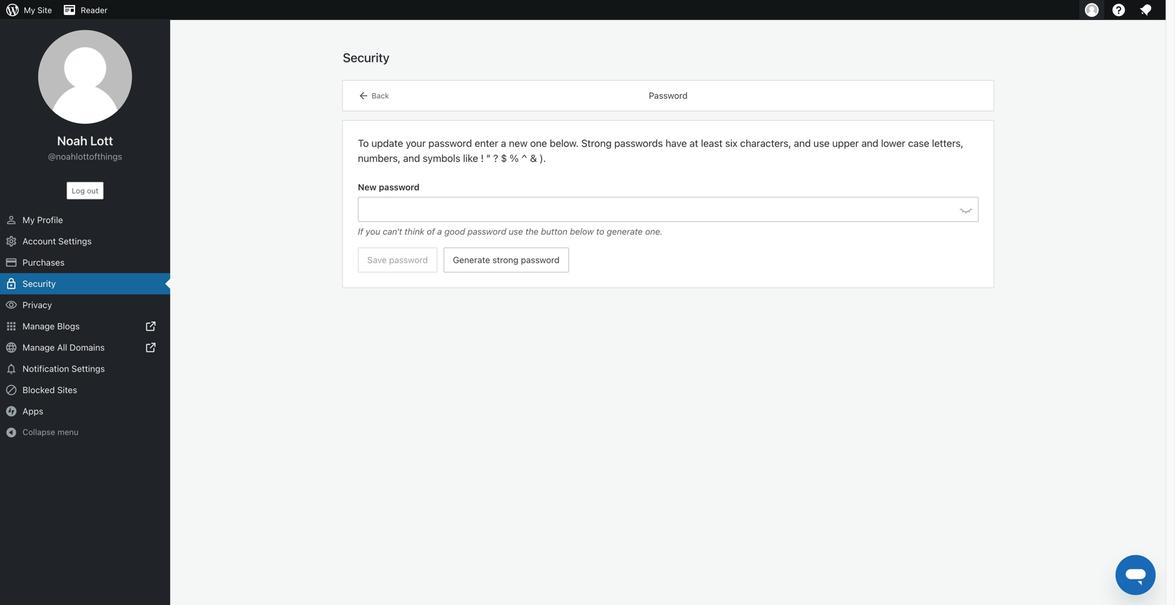 Task type: locate. For each thing, give the bounding box(es) containing it.
can't
[[383, 227, 402, 237]]

symbols
[[423, 152, 461, 164]]

and down your
[[403, 152, 420, 164]]

security inside main content
[[343, 50, 390, 65]]

use inside to update your password enter a new one below. strong passwords have at least six characters, and use upper and lower case letters, numbers, and symbols like ! " ? $ % ^ & ).
[[814, 137, 830, 149]]

2 horizontal spatial and
[[862, 137, 879, 149]]

account
[[23, 236, 56, 247]]

out
[[87, 187, 98, 195]]

and left lower
[[862, 137, 879, 149]]

generate strong password button
[[444, 248, 569, 273]]

at
[[690, 137, 698, 149]]

one
[[530, 137, 547, 149]]

0 vertical spatial settings
[[58, 236, 92, 247]]

1 vertical spatial a
[[437, 227, 442, 237]]

my inside my site "link"
[[24, 5, 35, 15]]

0 vertical spatial manage
[[23, 321, 55, 332]]

a right of
[[437, 227, 442, 237]]

manage blogs
[[23, 321, 80, 332]]

update
[[372, 137, 403, 149]]

password
[[429, 137, 472, 149], [379, 182, 420, 192], [468, 227, 506, 237], [389, 255, 428, 265], [521, 255, 560, 265]]

save password button
[[358, 248, 437, 273]]

manage for manage all domains
[[23, 343, 55, 353]]

0 vertical spatial a
[[501, 137, 506, 149]]

$
[[501, 152, 507, 164]]

1 horizontal spatial security
[[343, 50, 390, 65]]

1 horizontal spatial use
[[814, 137, 830, 149]]

password down the
[[521, 255, 560, 265]]

manage all domains
[[23, 343, 105, 353]]

below.
[[550, 137, 579, 149]]

my for my profile
[[23, 215, 35, 225]]

security up back link
[[343, 50, 390, 65]]

"
[[486, 152, 491, 164]]

manage up the notification
[[23, 343, 55, 353]]

account settings
[[23, 236, 92, 247]]

manage for manage blogs
[[23, 321, 55, 332]]

profile
[[37, 215, 63, 225]]

back link
[[358, 88, 389, 104]]

and
[[794, 137, 811, 149], [862, 137, 879, 149], [403, 152, 420, 164]]

my for my site
[[24, 5, 35, 15]]

settings for notification settings
[[72, 364, 105, 374]]

1 vertical spatial use
[[509, 227, 523, 237]]

my inside my profile link
[[23, 215, 35, 225]]

characters,
[[740, 137, 791, 149]]

0 vertical spatial use
[[814, 137, 830, 149]]

group
[[358, 181, 979, 238]]

domains
[[70, 343, 105, 353]]

blocked sites link
[[0, 380, 170, 401]]

0 vertical spatial my
[[24, 5, 35, 15]]

below
[[570, 227, 594, 237]]

if you can't think of a good password use the button below to generate one.
[[358, 227, 663, 237]]

manage blogs link
[[0, 316, 170, 337]]

apps image
[[5, 320, 18, 333]]

1 vertical spatial manage
[[23, 343, 55, 353]]

!
[[481, 152, 484, 164]]

to update your password enter a new one below. strong passwords have at least six characters, and use upper and lower case letters, numbers, and symbols like ! " ? $ % ^ & ).
[[358, 137, 964, 164]]

blocked
[[23, 385, 55, 396]]

0 horizontal spatial security
[[23, 279, 56, 289]]

strong
[[581, 137, 612, 149]]

my left site
[[24, 5, 35, 15]]

lower
[[881, 137, 906, 149]]

think
[[405, 227, 424, 237]]

0 horizontal spatial a
[[437, 227, 442, 237]]

have
[[666, 137, 687, 149]]

settings down 'domains'
[[72, 364, 105, 374]]

collapse menu
[[23, 428, 79, 437]]

1 horizontal spatial and
[[794, 137, 811, 149]]

a left new
[[501, 137, 506, 149]]

manage
[[23, 321, 55, 332], [23, 343, 55, 353]]

security
[[343, 50, 390, 65], [23, 279, 56, 289]]

my
[[24, 5, 35, 15], [23, 215, 35, 225]]

1 vertical spatial settings
[[72, 364, 105, 374]]

my profile link
[[0, 210, 170, 231]]

0 vertical spatial security
[[343, 50, 390, 65]]

purchases link
[[0, 252, 170, 274]]

to
[[596, 227, 604, 237]]

1 manage from the top
[[23, 321, 55, 332]]

1 vertical spatial security
[[23, 279, 56, 289]]

purchases
[[23, 258, 65, 268]]

use
[[814, 137, 830, 149], [509, 227, 523, 237]]

generate
[[453, 255, 490, 265]]

password inside to update your password enter a new one below. strong passwords have at least six characters, and use upper and lower case letters, numbers, and symbols like ! " ? $ % ^ & ).
[[429, 137, 472, 149]]

generate
[[607, 227, 643, 237]]

a inside to update your password enter a new one below. strong passwords have at least six characters, and use upper and lower case letters, numbers, and symbols like ! " ? $ % ^ & ).
[[501, 137, 506, 149]]

1 vertical spatial my
[[23, 215, 35, 225]]

0 horizontal spatial and
[[403, 152, 420, 164]]

use left the
[[509, 227, 523, 237]]

settings
[[58, 236, 92, 247], [72, 364, 105, 374]]

@
[[48, 151, 56, 162]]

and right characters,
[[794, 137, 811, 149]]

like
[[463, 152, 478, 164]]

log out button
[[67, 182, 104, 200]]

1 horizontal spatial a
[[501, 137, 506, 149]]

all
[[57, 343, 67, 353]]

credit_card image
[[5, 257, 18, 269]]

manage down privacy
[[23, 321, 55, 332]]

my right person icon on the top left of the page
[[23, 215, 35, 225]]

2 manage from the top
[[23, 343, 55, 353]]

security link
[[0, 274, 170, 295]]

password up the symbols
[[429, 137, 472, 149]]

).
[[540, 152, 546, 164]]

my profile
[[23, 215, 63, 225]]

security up privacy
[[23, 279, 56, 289]]

back
[[372, 91, 389, 100]]

a
[[501, 137, 506, 149], [437, 227, 442, 237]]

log out
[[72, 187, 98, 195]]

apps
[[23, 406, 43, 417]]

noah lott @ noahlottofthings
[[48, 133, 122, 162]]

use left upper
[[814, 137, 830, 149]]

settings down my profile link
[[58, 236, 92, 247]]

strong
[[493, 255, 519, 265]]

noahlottofthings
[[56, 151, 122, 162]]

blocked sites
[[23, 385, 77, 396]]

reader link
[[57, 0, 113, 20]]

group containing new password
[[358, 181, 979, 238]]



Task type: describe. For each thing, give the bounding box(es) containing it.
password down think
[[389, 255, 428, 265]]

person image
[[5, 214, 18, 227]]

New password password field
[[358, 197, 979, 222]]

of
[[427, 227, 435, 237]]

six
[[725, 137, 738, 149]]

enter
[[475, 137, 498, 149]]

notification
[[23, 364, 69, 374]]

upper
[[832, 137, 859, 149]]

good
[[444, 227, 465, 237]]

menu
[[57, 428, 79, 437]]

collapse
[[23, 428, 55, 437]]

privacy link
[[0, 295, 170, 316]]

if
[[358, 227, 363, 237]]

a for of
[[437, 227, 442, 237]]

group inside security main content
[[358, 181, 979, 238]]

reader
[[81, 5, 108, 15]]

your
[[406, 137, 426, 149]]

security main content
[[343, 49, 994, 288]]

account settings link
[[0, 231, 170, 252]]

language image
[[5, 342, 18, 354]]

noah lott image
[[38, 30, 132, 124]]

save password
[[367, 255, 428, 265]]

my site
[[24, 5, 52, 15]]

least
[[701, 137, 723, 149]]

lott
[[90, 133, 113, 148]]

noah
[[57, 133, 87, 148]]

letters,
[[932, 137, 964, 149]]

&
[[530, 152, 537, 164]]

settings for account settings
[[58, 236, 92, 247]]

password right good
[[468, 227, 506, 237]]

my profile image
[[1085, 3, 1099, 17]]

save
[[367, 255, 387, 265]]

sites
[[57, 385, 77, 396]]

manage all domains link
[[0, 337, 170, 359]]

block image
[[5, 384, 18, 397]]

log
[[72, 187, 85, 195]]

apps link
[[0, 401, 170, 422]]

collapse menu link
[[0, 422, 170, 443]]

%
[[510, 152, 519, 164]]

visibility image
[[5, 299, 18, 312]]

passwords
[[614, 137, 663, 149]]

button
[[541, 227, 568, 237]]

privacy
[[23, 300, 52, 310]]

a for enter
[[501, 137, 506, 149]]

one.
[[645, 227, 663, 237]]

0 horizontal spatial use
[[509, 227, 523, 237]]

case
[[908, 137, 930, 149]]

site
[[37, 5, 52, 15]]

password
[[649, 90, 688, 101]]

numbers,
[[358, 152, 401, 164]]

notifications image
[[5, 363, 18, 376]]

new password
[[358, 182, 420, 192]]

notification settings link
[[0, 359, 170, 380]]

new
[[509, 137, 528, 149]]

you
[[366, 227, 380, 237]]

generate strong password
[[453, 255, 560, 265]]

settings image
[[5, 235, 18, 248]]

?
[[493, 152, 498, 164]]

new
[[358, 182, 377, 192]]

manage your notifications image
[[1138, 3, 1153, 18]]

notification settings
[[23, 364, 105, 374]]

to
[[358, 137, 369, 149]]

my site link
[[0, 0, 57, 20]]

help image
[[1112, 3, 1127, 18]]

^
[[521, 152, 528, 164]]

blogs
[[57, 321, 80, 332]]

the
[[526, 227, 539, 237]]

lock image
[[5, 278, 18, 290]]

password right new
[[379, 182, 420, 192]]



Task type: vqa. For each thing, say whether or not it's contained in the screenshot.
leftmost use
yes



